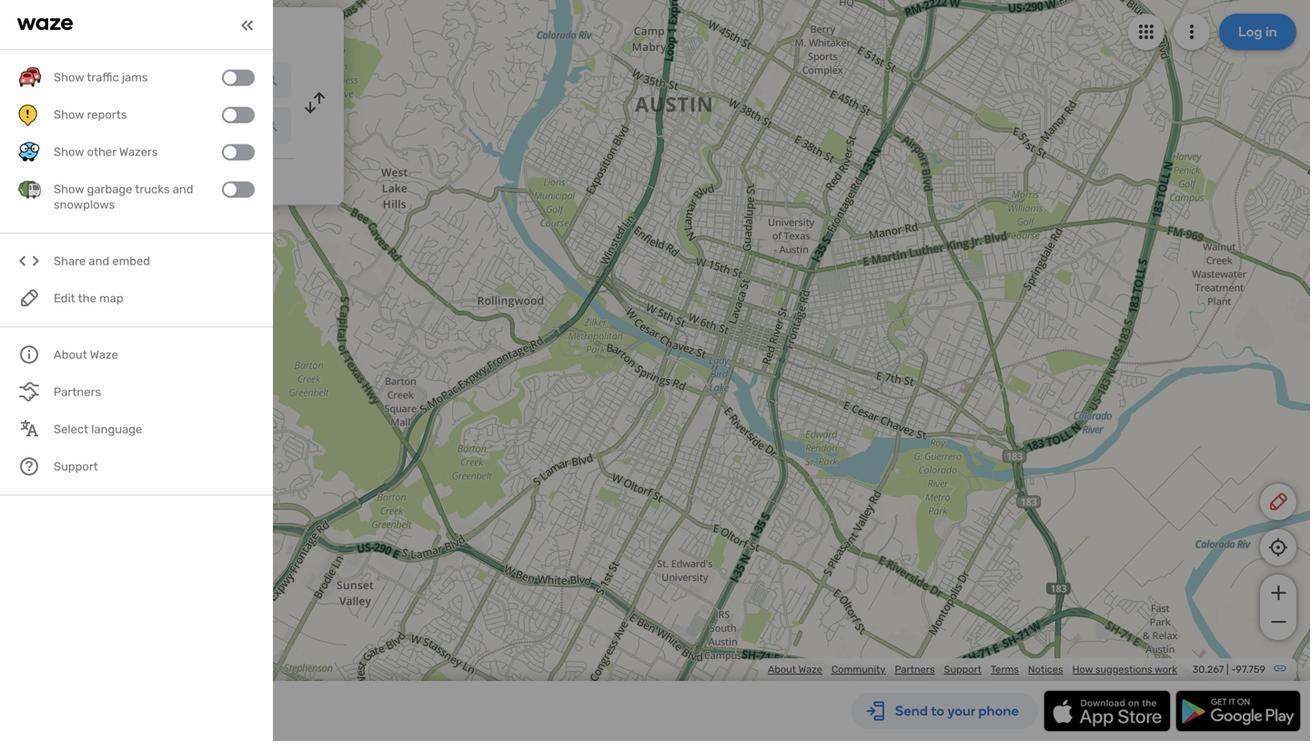 Task type: vqa. For each thing, say whether or not it's contained in the screenshot.
46 min's "Malibu;"
no



Task type: describe. For each thing, give the bounding box(es) containing it.
pencil image
[[1268, 491, 1289, 513]]

code image
[[18, 250, 41, 273]]

terms
[[991, 664, 1019, 676]]

about waze link
[[768, 664, 823, 676]]

community link
[[832, 664, 886, 676]]

suggestions
[[1096, 664, 1153, 676]]

-
[[1231, 664, 1236, 676]]

driving
[[109, 22, 163, 41]]

clock image
[[21, 168, 43, 190]]

Choose destination text field
[[60, 107, 291, 144]]

location image
[[25, 115, 47, 136]]

partners link
[[895, 664, 935, 676]]

Choose starting point text field
[[60, 62, 291, 98]]

terms link
[[991, 664, 1019, 676]]

partners
[[895, 664, 935, 676]]

support
[[944, 664, 982, 676]]

now
[[95, 172, 120, 187]]

about
[[768, 664, 796, 676]]

directions
[[167, 22, 242, 41]]



Task type: locate. For each thing, give the bounding box(es) containing it.
share
[[54, 254, 86, 268]]

|
[[1227, 664, 1229, 676]]

leave
[[56, 172, 91, 187]]

leave now
[[56, 172, 120, 187]]

current location image
[[25, 69, 47, 91]]

and
[[89, 254, 109, 268]]

community
[[832, 664, 886, 676]]

work
[[1155, 664, 1177, 676]]

zoom in image
[[1267, 582, 1290, 604]]

how suggestions work link
[[1073, 664, 1177, 676]]

notices link
[[1028, 664, 1064, 676]]

link image
[[1273, 662, 1288, 676]]

30.267 | -97.759
[[1193, 664, 1266, 676]]

support link
[[944, 664, 982, 676]]

notices
[[1028, 664, 1064, 676]]

97.759
[[1236, 664, 1266, 676]]

waze
[[799, 664, 823, 676]]

30.267
[[1193, 664, 1224, 676]]

share and embed link
[[18, 243, 255, 280]]

embed
[[112, 254, 150, 268]]

zoom out image
[[1267, 611, 1290, 633]]

driving directions
[[109, 22, 242, 41]]

share and embed
[[54, 254, 150, 268]]

how
[[1073, 664, 1093, 676]]

about waze community partners support terms notices how suggestions work
[[768, 664, 1177, 676]]



